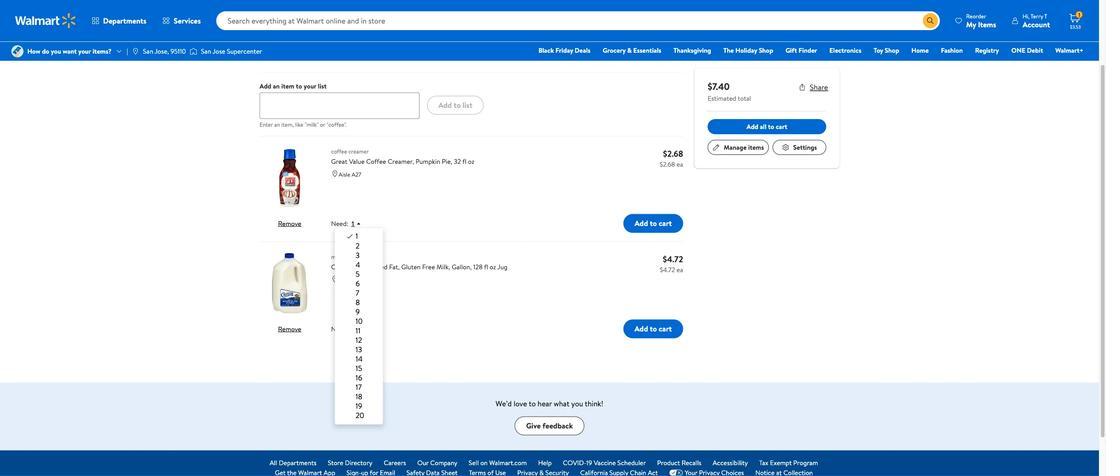 Task type: vqa. For each thing, say whether or not it's contained in the screenshot.
your to the right
yes



Task type: locate. For each thing, give the bounding box(es) containing it.
$7.40
[[708, 80, 730, 93]]

1 vertical spatial aisle
[[339, 276, 351, 284]]

toy shop
[[874, 46, 900, 55]]

1 horizontal spatial 19
[[587, 459, 593, 468]]

0 vertical spatial a27
[[352, 170, 362, 178]]

home
[[912, 46, 930, 55]]

1 vertical spatial items
[[749, 143, 765, 152]]

1 horizontal spatial san
[[201, 47, 211, 56]]

aisle a27 for $4.72
[[339, 276, 362, 284]]

0 horizontal spatial items
[[265, 50, 281, 60]]

sort
[[597, 50, 611, 60]]

0 vertical spatial remove
[[278, 219, 302, 228]]

19
[[356, 401, 363, 411], [587, 459, 593, 468]]

cart inside 'button'
[[776, 122, 788, 131]]

0 horizontal spatial 2%
[[343, 253, 350, 261]]

1 vertical spatial list
[[463, 100, 473, 111]]

oz left jug
[[490, 263, 496, 272]]

0 horizontal spatial shop
[[759, 46, 774, 55]]

1 horizontal spatial items
[[749, 143, 765, 152]]

an left item in the top of the page
[[273, 81, 280, 91]]

 image
[[132, 48, 139, 55]]

fl right 128
[[484, 263, 488, 272]]

the
[[724, 46, 734, 55]]

aisle down great
[[339, 170, 351, 178]]

 image for san
[[190, 47, 197, 56]]

1 vertical spatial you
[[572, 398, 584, 409]]

electronics link
[[826, 45, 866, 55]]

2 aisle from the top
[[339, 276, 351, 284]]

1 horizontal spatial you
[[572, 398, 584, 409]]

1 vertical spatial 2
[[356, 241, 360, 251]]

remove
[[278, 219, 302, 228], [278, 325, 302, 334]]

1 need: from the top
[[331, 219, 349, 228]]

1 shop from the left
[[759, 46, 774, 55]]

"milk"
[[305, 121, 319, 129]]

fashion
[[942, 46, 964, 55]]

16 option
[[346, 373, 379, 383]]

careers link
[[384, 458, 406, 468]]

company
[[431, 459, 458, 468]]

a27
[[352, 170, 362, 178], [352, 276, 362, 284]]

0 vertical spatial ea
[[677, 160, 684, 169]]

add to cart button
[[624, 214, 684, 233], [624, 320, 684, 339]]

 image right the 95110
[[190, 47, 197, 56]]

2 right jose
[[260, 50, 263, 60]]

2 remove from the top
[[278, 325, 302, 334]]

an for enter
[[275, 121, 280, 129]]

0 vertical spatial cart
[[776, 122, 788, 131]]

0 horizontal spatial 19
[[356, 401, 363, 411]]

great
[[331, 157, 348, 166]]

1 vertical spatial 2%
[[353, 263, 361, 272]]

0 vertical spatial items
[[265, 50, 281, 60]]

 image for how
[[11, 45, 24, 57]]

0 horizontal spatial fl
[[463, 157, 467, 166]]

2 need: from the top
[[331, 325, 349, 334]]

0 vertical spatial need:
[[331, 219, 349, 228]]

4
[[356, 260, 360, 270]]

 image
[[11, 45, 24, 57], [190, 47, 197, 56]]

aisle a27 up 7
[[339, 276, 362, 284]]

gift
[[786, 46, 798, 55]]

10 option
[[346, 316, 379, 326]]

toy
[[874, 46, 884, 55]]

an left the item,
[[275, 121, 280, 129]]

aisle down crystal
[[339, 276, 351, 284]]

accessibility link
[[713, 458, 749, 468]]

items right manage
[[749, 143, 765, 152]]

0 vertical spatial 19
[[356, 401, 363, 411]]

a27 up 7
[[352, 276, 362, 284]]

2 add to cart from the top
[[635, 324, 672, 334]]

your for items?
[[78, 47, 91, 56]]

2 ea from the top
[[677, 265, 684, 274]]

ea inside $2.68 $2.68 ea
[[677, 160, 684, 169]]

remove button for $2.68
[[278, 219, 302, 228]]

1 vertical spatial remove
[[278, 325, 302, 334]]

you right what
[[572, 398, 584, 409]]

Walmart Site-Wide search field
[[217, 11, 941, 30]]

128
[[474, 263, 483, 272]]

1 inside dropdown button
[[351, 220, 355, 228]]

0 vertical spatial oz
[[468, 157, 475, 166]]

shop right toy
[[886, 46, 900, 55]]

0 vertical spatial add to cart button
[[624, 214, 684, 233]]

jose,
[[155, 47, 169, 56]]

2% down 3
[[353, 263, 361, 272]]

0 vertical spatial aisle a27
[[339, 170, 362, 178]]

grocery
[[603, 46, 626, 55]]

10
[[356, 316, 363, 326]]

1 horizontal spatial  image
[[190, 47, 197, 56]]

store
[[328, 459, 344, 468]]

ea inside $4.72 $4.72 ea
[[677, 265, 684, 274]]

fl right '32'
[[463, 157, 467, 166]]

manage
[[724, 143, 747, 152]]

san left jose
[[201, 47, 211, 56]]

ea for $4.72
[[677, 265, 684, 274]]

1 vertical spatial fl
[[484, 263, 488, 272]]

1 vertical spatial remove button
[[278, 325, 302, 334]]

19 inside '2 3 4 5 6 7 8 9 10 11 12 13 14 15 16 17 18 19 20'
[[356, 401, 363, 411]]

0 vertical spatial you
[[51, 47, 61, 56]]

1 vertical spatial aisle a27
[[339, 276, 362, 284]]

1 vertical spatial a27
[[352, 276, 362, 284]]

remove button for $4.72
[[278, 325, 302, 334]]

cart for $2.68
[[659, 218, 672, 229]]

0 vertical spatial remove button
[[278, 219, 302, 228]]

jose
[[213, 47, 225, 56]]

think!
[[585, 398, 604, 409]]

aisle
[[339, 170, 351, 178], [339, 276, 351, 284]]

2 vertical spatial 1
[[356, 231, 358, 241]]

1 vertical spatial cart
[[659, 218, 672, 229]]

departments up |
[[103, 16, 147, 26]]

items
[[979, 19, 997, 29]]

san for san jose, 95110
[[143, 47, 153, 56]]

0 horizontal spatial your
[[78, 47, 91, 56]]

0 vertical spatial add to cart
[[635, 218, 672, 229]]

1 horizontal spatial 1
[[356, 231, 358, 241]]

account
[[1023, 19, 1051, 29]]

departments right all
[[279, 459, 317, 468]]

1 aisle from the top
[[339, 170, 351, 178]]

creamer
[[349, 147, 369, 155]]

or
[[320, 121, 325, 129]]

items
[[265, 50, 281, 60], [749, 143, 765, 152]]

20 option
[[346, 410, 379, 421]]

1 vertical spatial your
[[304, 81, 317, 91]]

items inside button
[[749, 143, 765, 152]]

0 horizontal spatial oz
[[468, 157, 475, 166]]

2 vertical spatial cart
[[659, 324, 672, 334]]

0 horizontal spatial 2
[[260, 50, 263, 60]]

1 horizontal spatial your
[[304, 81, 317, 91]]

a27 down value
[[352, 170, 362, 178]]

2 a27 from the top
[[352, 276, 362, 284]]

your right want
[[78, 47, 91, 56]]

1 aisle a27 from the top
[[339, 170, 362, 178]]

5 option
[[346, 269, 379, 279]]

aisle a27 for $2.68
[[339, 170, 362, 178]]

1 horizontal spatial shop
[[886, 46, 900, 55]]

free
[[423, 263, 435, 272]]

0 vertical spatial an
[[273, 81, 280, 91]]

0 vertical spatial aisle
[[339, 170, 351, 178]]

0 horizontal spatial 1
[[351, 220, 355, 228]]

your right item in the top of the page
[[304, 81, 317, 91]]

oz inside milk 2% crystal 2% reduced fat, gluten free milk, gallon, 128 fl oz jug
[[490, 263, 496, 272]]

1 horizontal spatial departments
[[279, 459, 317, 468]]

2 for items
[[260, 50, 263, 60]]

accessibility
[[713, 459, 749, 468]]

0 vertical spatial 2%
[[343, 253, 350, 261]]

oz
[[468, 157, 475, 166], [490, 263, 496, 272]]

1 horizontal spatial 2
[[356, 241, 360, 251]]

1 up $3.53
[[1079, 11, 1081, 19]]

1 vertical spatial ea
[[677, 265, 684, 274]]

oz right '32'
[[468, 157, 475, 166]]

a27 for $4.72
[[352, 276, 362, 284]]

1 vertical spatial need:
[[331, 325, 349, 334]]

1 horizontal spatial fl
[[484, 263, 488, 272]]

2 inside '2 3 4 5 6 7 8 9 10 11 12 13 14 15 16 17 18 19 20'
[[356, 241, 360, 251]]

1 san from the left
[[143, 47, 153, 56]]

2 remove button from the top
[[278, 325, 302, 334]]

departments
[[103, 16, 147, 26], [279, 459, 317, 468]]

0 horizontal spatial departments
[[103, 16, 147, 26]]

 image left "how"
[[11, 45, 24, 57]]

ea
[[677, 160, 684, 169], [677, 265, 684, 274]]

14 option
[[346, 354, 379, 364]]

thanksgiving
[[674, 46, 712, 55]]

&
[[628, 46, 632, 55]]

ea for $2.68
[[677, 160, 684, 169]]

one
[[1012, 46, 1026, 55]]

2 horizontal spatial 1
[[1079, 11, 1081, 19]]

an
[[273, 81, 280, 91], [275, 121, 280, 129]]

1 add to cart from the top
[[635, 218, 672, 229]]

0 vertical spatial fl
[[463, 157, 467, 166]]

2% right milk
[[343, 253, 350, 261]]

shop right holiday
[[759, 46, 774, 55]]

20
[[356, 410, 364, 421]]

0 vertical spatial departments
[[103, 16, 147, 26]]

reorder my items
[[967, 12, 997, 29]]

0 vertical spatial 1
[[1079, 11, 1081, 19]]

12
[[356, 335, 362, 345]]

1 horizontal spatial oz
[[490, 263, 496, 272]]

give feedback
[[527, 421, 573, 431]]

0 horizontal spatial  image
[[11, 45, 24, 57]]

what
[[554, 398, 570, 409]]

1 remove from the top
[[278, 219, 302, 228]]

grocery & essentials
[[603, 46, 662, 55]]

2 add to cart button from the top
[[624, 320, 684, 339]]

help link
[[539, 458, 552, 468]]

3
[[356, 250, 360, 260]]

items right supercenter
[[265, 50, 281, 60]]

you right the do
[[51, 47, 61, 56]]

1 up 1, selected option
[[351, 220, 355, 228]]

toy shop link
[[870, 45, 904, 55]]

2 san from the left
[[201, 47, 211, 56]]

"coffee".
[[327, 121, 347, 129]]

2 aisle a27 from the top
[[339, 276, 362, 284]]

1 vertical spatial 1
[[351, 220, 355, 228]]

your for list
[[304, 81, 317, 91]]

1 vertical spatial add to cart
[[635, 324, 672, 334]]

1
[[1079, 11, 1081, 19], [351, 220, 355, 228], [356, 231, 358, 241]]

careers
[[384, 459, 406, 468]]

items for 2 items
[[265, 50, 281, 60]]

0 vertical spatial your
[[78, 47, 91, 56]]

san left the 'jose,'
[[143, 47, 153, 56]]

0 vertical spatial list
[[318, 81, 327, 91]]

how
[[27, 47, 40, 56]]

our company link
[[418, 458, 458, 468]]

covid-
[[563, 459, 587, 468]]

search icon image
[[927, 17, 935, 24]]

1 horizontal spatial 2%
[[353, 263, 361, 272]]

covid-19 vaccine scheduler link
[[563, 458, 646, 468]]

enter an item, like "milk" or "coffee".
[[260, 121, 347, 129]]

add
[[260, 81, 272, 91], [439, 100, 452, 111], [747, 122, 759, 131], [635, 218, 649, 229], [635, 324, 649, 334]]

add an item to your list
[[260, 81, 327, 91]]

0 vertical spatial 2
[[260, 50, 263, 60]]

debit
[[1028, 46, 1044, 55]]

to
[[296, 81, 302, 91], [454, 100, 461, 111], [769, 122, 775, 131], [650, 218, 657, 229], [650, 324, 657, 334], [529, 398, 536, 409]]

san for san jose supercenter
[[201, 47, 211, 56]]

1 down the 1 dropdown button
[[356, 231, 358, 241]]

aisle a27 down value
[[339, 170, 362, 178]]

items for manage items
[[749, 143, 765, 152]]

1 horizontal spatial list
[[463, 100, 473, 111]]

need: up 1, selected option
[[331, 219, 349, 228]]

item
[[282, 81, 295, 91]]

add to list button
[[427, 96, 484, 115]]

1 remove button from the top
[[278, 219, 302, 228]]

help
[[539, 459, 552, 468]]

1 vertical spatial oz
[[490, 263, 496, 272]]

remove for $4.72
[[278, 325, 302, 334]]

list
[[318, 81, 327, 91], [463, 100, 473, 111]]

1 vertical spatial add to cart button
[[624, 320, 684, 339]]

san jose supercenter
[[201, 47, 262, 56]]

1 ea from the top
[[677, 160, 684, 169]]

need: left 11
[[331, 325, 349, 334]]

1 vertical spatial an
[[275, 121, 280, 129]]

2 up 4
[[356, 241, 360, 251]]

1 a27 from the top
[[352, 170, 362, 178]]

add all to cart button
[[708, 119, 827, 134]]

aisle a27
[[339, 170, 362, 178], [339, 276, 362, 284]]

exempt
[[771, 459, 792, 468]]

0 horizontal spatial san
[[143, 47, 153, 56]]

how do you want your items?
[[27, 47, 112, 56]]

great value coffee creamer, pumpkin pie, 32 fl oz link
[[331, 157, 649, 167]]

estimated
[[708, 94, 737, 103]]

fl inside coffee creamer great value coffee creamer, pumpkin pie, 32 fl oz
[[463, 157, 467, 166]]

1 add to cart button from the top
[[624, 214, 684, 233]]



Task type: describe. For each thing, give the bounding box(es) containing it.
add inside 'button'
[[747, 122, 759, 131]]

6 option
[[346, 278, 379, 289]]

Search search field
[[217, 11, 941, 30]]

8 option
[[346, 297, 379, 308]]

settings
[[794, 143, 818, 152]]

walmart image
[[15, 13, 76, 28]]

2 items
[[260, 50, 281, 60]]

reorder
[[967, 12, 987, 20]]

one debit
[[1012, 46, 1044, 55]]

tax exempt program link
[[760, 458, 819, 468]]

sort by
[[597, 50, 621, 60]]

manage items
[[724, 143, 765, 152]]

0 horizontal spatial you
[[51, 47, 61, 56]]

5
[[356, 269, 360, 279]]

1 vertical spatial departments
[[279, 459, 317, 468]]

the holiday shop
[[724, 46, 774, 55]]

2 shop from the left
[[886, 46, 900, 55]]

19 option
[[346, 401, 379, 411]]

finder
[[799, 46, 818, 55]]

departments inside popup button
[[103, 16, 147, 26]]

aisle for $4.72
[[339, 276, 351, 284]]

directory
[[345, 459, 373, 468]]

do
[[42, 47, 49, 56]]

friday
[[556, 46, 574, 55]]

13 option
[[346, 344, 379, 355]]

pie,
[[442, 157, 453, 166]]

electronics
[[830, 46, 862, 55]]

scheduler
[[618, 459, 646, 468]]

value
[[349, 157, 365, 166]]

11 option
[[346, 325, 379, 336]]

like
[[295, 121, 304, 129]]

we'd love to hear what you think!
[[496, 398, 604, 409]]

95110
[[171, 47, 186, 56]]

vaccine
[[594, 459, 616, 468]]

add to cart for $4.72
[[635, 324, 672, 334]]

coffee
[[331, 147, 347, 155]]

services button
[[155, 9, 209, 32]]

all departments
[[270, 459, 317, 468]]

supercenter
[[227, 47, 262, 56]]

18
[[356, 391, 363, 402]]

remove for $2.68
[[278, 219, 302, 228]]

my
[[967, 19, 977, 29]]

share
[[811, 82, 829, 92]]

9 option
[[346, 307, 379, 317]]

17 option
[[346, 382, 379, 392]]

2 for 3
[[356, 241, 360, 251]]

hi, terry t account
[[1023, 12, 1051, 29]]

tax
[[760, 459, 769, 468]]

1 inside need: list box
[[356, 231, 358, 241]]

home link
[[908, 45, 934, 55]]

12 option
[[346, 335, 379, 345]]

coffee
[[366, 157, 386, 166]]

tax exempt program
[[760, 459, 819, 468]]

all
[[270, 459, 277, 468]]

3 option
[[346, 250, 379, 260]]

a27 for $2.68
[[352, 170, 362, 178]]

7 option
[[346, 288, 379, 298]]

covid-19 vaccine scheduler
[[563, 459, 646, 468]]

add to cart button for $4.72
[[624, 320, 684, 339]]

18 option
[[346, 391, 379, 402]]

item,
[[282, 121, 294, 129]]

deals
[[575, 46, 591, 55]]

2 option
[[346, 241, 379, 251]]

need: list box
[[335, 229, 383, 425]]

14
[[356, 354, 363, 364]]

privacy choices icon image
[[670, 470, 683, 476]]

|
[[127, 47, 128, 56]]

to inside 'button'
[[769, 122, 775, 131]]

add to cart for $2.68
[[635, 218, 672, 229]]

enter
[[260, 121, 273, 129]]

11
[[356, 325, 361, 336]]

one debit link
[[1008, 45, 1048, 55]]

all
[[761, 122, 767, 131]]

1 vertical spatial 19
[[587, 459, 593, 468]]

all departments link
[[270, 458, 317, 468]]

services
[[174, 16, 201, 26]]

black friday deals
[[539, 46, 591, 55]]

items?
[[93, 47, 112, 56]]

t
[[1045, 12, 1048, 20]]

Add an item to your list text field
[[260, 93, 420, 119]]

32
[[454, 157, 461, 166]]

1, selected option
[[346, 231, 379, 241]]

list inside button
[[463, 100, 473, 111]]

gallon,
[[452, 263, 472, 272]]

15 option
[[346, 363, 379, 374]]

feedback
[[543, 421, 573, 431]]

terry
[[1032, 12, 1044, 20]]

walmart.com
[[490, 459, 527, 468]]

want
[[63, 47, 77, 56]]

13
[[356, 344, 362, 355]]

$4.72 $4.72 ea
[[660, 253, 684, 274]]

the holiday shop link
[[720, 45, 778, 55]]

by
[[613, 50, 621, 60]]

cart for $4.72
[[659, 324, 672, 334]]

15
[[356, 363, 362, 374]]

4 option
[[346, 260, 379, 270]]

walmart+
[[1056, 46, 1084, 55]]

0 horizontal spatial list
[[318, 81, 327, 91]]

thanksgiving link
[[670, 45, 716, 55]]

sell on walmart.com
[[469, 459, 527, 468]]

manage items button
[[708, 140, 769, 155]]

fashion link
[[938, 45, 968, 55]]

hear
[[538, 398, 552, 409]]

8
[[356, 297, 360, 308]]

oz inside coffee creamer great value coffee creamer, pumpkin pie, 32 fl oz
[[468, 157, 475, 166]]

product
[[658, 459, 681, 468]]

add to cart button for $2.68
[[624, 214, 684, 233]]

an for add
[[273, 81, 280, 91]]

6
[[356, 278, 360, 289]]

milk,
[[437, 263, 450, 272]]

departments button
[[84, 9, 155, 32]]

grocery & essentials link
[[599, 45, 666, 55]]

sell on walmart.com link
[[469, 458, 527, 468]]

fl inside milk 2% crystal 2% reduced fat, gluten free milk, gallon, 128 fl oz jug
[[484, 263, 488, 272]]

crystal 2% reduced fat, gluten free milk, gallon, 128 fl oz jug link
[[331, 262, 649, 272]]

aisle for $2.68
[[339, 170, 351, 178]]

store directory link
[[328, 458, 373, 468]]

17
[[356, 382, 362, 392]]

black friday deals link
[[535, 45, 595, 55]]



